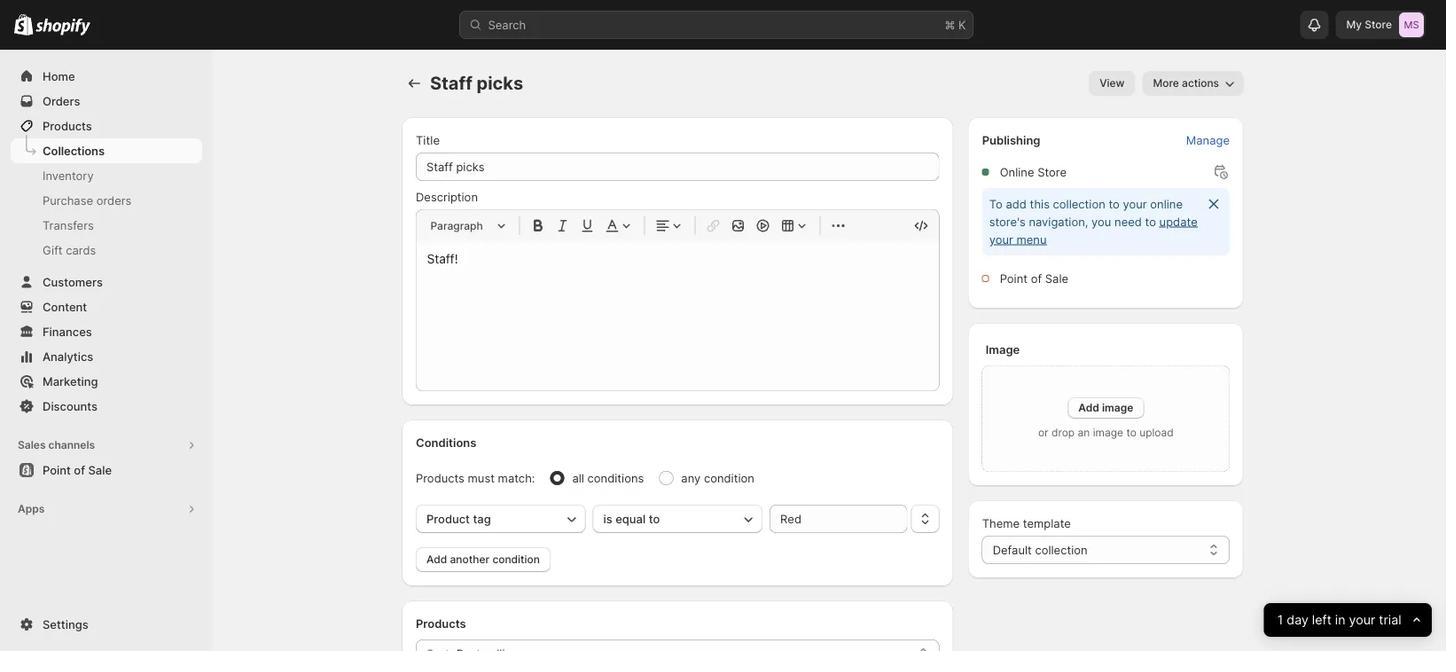 Task type: describe. For each thing, give the bounding box(es) containing it.
marketing
[[43, 374, 98, 388]]

default collection
[[993, 543, 1088, 557]]

add image
[[1079, 401, 1134, 414]]

update your menu link
[[990, 215, 1198, 246]]

description
[[416, 190, 478, 204]]

product tag button
[[416, 505, 586, 533]]

store for my store
[[1365, 18, 1393, 31]]

any
[[681, 471, 701, 485]]

0 vertical spatial products
[[43, 119, 92, 133]]

status containing to add this collection to your online store's navigation, you need to
[[982, 188, 1230, 255]]

more actions button
[[1143, 71, 1244, 96]]

marketing link
[[11, 369, 202, 394]]

0 vertical spatial point
[[1000, 271, 1028, 285]]

1 day left in your trial
[[1278, 612, 1402, 628]]

paragraph button
[[424, 215, 512, 236]]

day
[[1287, 612, 1309, 628]]

to add this collection to your online store's navigation, you need to
[[990, 197, 1183, 228]]

1
[[1278, 612, 1284, 628]]

transfers
[[43, 218, 94, 232]]

staff picks
[[430, 72, 524, 94]]

trial
[[1380, 612, 1402, 628]]

1 horizontal spatial shopify image
[[36, 18, 91, 36]]

is equal to
[[604, 512, 660, 526]]

view link
[[1089, 71, 1136, 96]]

orders
[[43, 94, 80, 108]]

settings link
[[11, 612, 202, 637]]

or
[[1039, 426, 1049, 439]]

inventory link
[[11, 163, 202, 188]]

must
[[468, 471, 495, 485]]

content link
[[11, 294, 202, 319]]

⌘ k
[[945, 18, 966, 31]]

home
[[43, 69, 75, 83]]

to inside dropdown button
[[649, 512, 660, 526]]

in
[[1336, 612, 1346, 628]]

conditions
[[588, 471, 644, 485]]

content
[[43, 300, 87, 314]]

drop
[[1052, 426, 1075, 439]]

cards
[[66, 243, 96, 257]]

your inside update your menu
[[990, 232, 1014, 246]]

gift cards
[[43, 243, 96, 257]]

Title text field
[[416, 153, 940, 181]]

purchase
[[43, 193, 93, 207]]

conditions
[[416, 436, 477, 449]]

point of sale inside button
[[43, 463, 112, 477]]

manage button
[[1176, 128, 1241, 153]]

this
[[1030, 197, 1050, 211]]

add
[[1006, 197, 1027, 211]]

is equal to button
[[593, 505, 763, 533]]

online store
[[1000, 165, 1067, 179]]

store's
[[990, 215, 1026, 228]]

1 day left in your trial button
[[1265, 603, 1432, 637]]

my store image
[[1400, 12, 1425, 37]]

to left upload on the right bottom of page
[[1127, 426, 1137, 439]]

my
[[1347, 18, 1362, 31]]

menu
[[1017, 232, 1047, 246]]

online
[[1000, 165, 1035, 179]]

any condition
[[681, 471, 755, 485]]

collection inside to add this collection to your online store's navigation, you need to
[[1053, 197, 1106, 211]]

theme template
[[982, 516, 1071, 530]]

tag
[[473, 512, 491, 526]]

transfers link
[[11, 213, 202, 238]]

paragraph
[[431, 219, 483, 232]]

your inside dropdown button
[[1350, 612, 1376, 628]]

product
[[427, 512, 470, 526]]

image
[[986, 342, 1020, 356]]

template
[[1023, 516, 1071, 530]]

need
[[1115, 215, 1142, 228]]

point of sale button
[[0, 458, 213, 483]]

default
[[993, 543, 1032, 557]]

0 horizontal spatial shopify image
[[14, 14, 33, 35]]

orders
[[96, 193, 132, 207]]

analytics link
[[11, 344, 202, 369]]

orders link
[[11, 89, 202, 114]]

title
[[416, 133, 440, 147]]

1 vertical spatial products
[[416, 471, 465, 485]]

view
[[1100, 77, 1125, 90]]

0 vertical spatial of
[[1031, 271, 1042, 285]]

discounts link
[[11, 394, 202, 419]]

to up the you
[[1109, 197, 1120, 211]]

all conditions
[[572, 471, 644, 485]]



Task type: vqa. For each thing, say whether or not it's contained in the screenshot.
"Online Store" Link to the right
no



Task type: locate. For each thing, give the bounding box(es) containing it.
0 horizontal spatial point
[[43, 463, 71, 477]]

0 horizontal spatial add
[[427, 553, 447, 566]]

2 horizontal spatial your
[[1350, 612, 1376, 628]]

product tag
[[427, 512, 491, 526]]

you
[[1092, 215, 1112, 228]]

manage
[[1187, 133, 1230, 147]]

add up an
[[1079, 401, 1100, 414]]

products down another
[[416, 616, 466, 630]]

condition down product tag dropdown button
[[493, 553, 540, 566]]

condition inside 'button'
[[493, 553, 540, 566]]

1 vertical spatial store
[[1038, 165, 1067, 179]]

2 vertical spatial products
[[416, 616, 466, 630]]

theme
[[982, 516, 1020, 530]]

of down channels
[[74, 463, 85, 477]]

1 horizontal spatial sale
[[1046, 271, 1069, 285]]

to right the equal
[[649, 512, 660, 526]]

collections
[[43, 144, 105, 157]]

0 vertical spatial sale
[[1046, 271, 1069, 285]]

gift
[[43, 243, 63, 257]]

discounts
[[43, 399, 98, 413]]

collection down template
[[1035, 543, 1088, 557]]

point of sale link
[[11, 458, 202, 483]]

sales channels
[[18, 439, 95, 451]]

sale
[[1046, 271, 1069, 285], [88, 463, 112, 477]]

1 vertical spatial of
[[74, 463, 85, 477]]

update your menu
[[990, 215, 1198, 246]]

your right the in
[[1350, 612, 1376, 628]]

0 vertical spatial your
[[1123, 197, 1147, 211]]

image
[[1102, 401, 1134, 414], [1093, 426, 1124, 439]]

store up this
[[1038, 165, 1067, 179]]

0 horizontal spatial condition
[[493, 553, 540, 566]]

add for add image
[[1079, 401, 1100, 414]]

sales channels button
[[11, 433, 202, 458]]

point inside button
[[43, 463, 71, 477]]

0 vertical spatial store
[[1365, 18, 1393, 31]]

customers link
[[11, 270, 202, 294]]

1 vertical spatial point of sale
[[43, 463, 112, 477]]

your inside to add this collection to your online store's navigation, you need to
[[1123, 197, 1147, 211]]

online
[[1151, 197, 1183, 211]]

add for add another condition
[[427, 553, 447, 566]]

to right need
[[1146, 215, 1157, 228]]

condition right any
[[704, 471, 755, 485]]

0 vertical spatial collection
[[1053, 197, 1106, 211]]

store
[[1365, 18, 1393, 31], [1038, 165, 1067, 179]]

point of sale
[[1000, 271, 1069, 285], [43, 463, 112, 477]]

1 vertical spatial add
[[427, 553, 447, 566]]

1 vertical spatial collection
[[1035, 543, 1088, 557]]

another
[[450, 553, 490, 566]]

equal
[[616, 512, 646, 526]]

1 horizontal spatial add
[[1079, 401, 1100, 414]]

apps button
[[11, 497, 202, 522]]

0 horizontal spatial your
[[990, 232, 1014, 246]]

0 horizontal spatial of
[[74, 463, 85, 477]]

navigation,
[[1029, 215, 1089, 228]]

1 horizontal spatial of
[[1031, 271, 1042, 285]]

1 vertical spatial condition
[[493, 553, 540, 566]]

collection up navigation,
[[1053, 197, 1106, 211]]

1 vertical spatial point
[[43, 463, 71, 477]]

store right the 'my'
[[1365, 18, 1393, 31]]

add another condition button
[[416, 547, 551, 572]]

2 vertical spatial your
[[1350, 612, 1376, 628]]

all
[[572, 471, 584, 485]]

collections link
[[11, 138, 202, 163]]

your up need
[[1123, 197, 1147, 211]]

1 horizontal spatial condition
[[704, 471, 755, 485]]

to
[[990, 197, 1003, 211]]

sale down menu
[[1046, 271, 1069, 285]]

store for online store
[[1038, 165, 1067, 179]]

1 horizontal spatial point of sale
[[1000, 271, 1069, 285]]

add inside 'button'
[[427, 553, 447, 566]]

purchase orders
[[43, 193, 132, 207]]

more actions
[[1154, 77, 1220, 90]]

0 horizontal spatial store
[[1038, 165, 1067, 179]]

products link
[[11, 114, 202, 138]]

1 horizontal spatial point
[[1000, 271, 1028, 285]]

point of sale down channels
[[43, 463, 112, 477]]

picks
[[477, 72, 524, 94]]

add another condition
[[427, 553, 540, 566]]

1 horizontal spatial your
[[1123, 197, 1147, 211]]

upload
[[1140, 426, 1174, 439]]

home link
[[11, 64, 202, 89]]

your down the store's
[[990, 232, 1014, 246]]

an
[[1078, 426, 1090, 439]]

None text field
[[770, 505, 908, 533]]

products
[[43, 119, 92, 133], [416, 471, 465, 485], [416, 616, 466, 630]]

publishing
[[982, 133, 1041, 147]]

of down menu
[[1031, 271, 1042, 285]]

k
[[959, 18, 966, 31]]

1 horizontal spatial store
[[1365, 18, 1393, 31]]

1 vertical spatial your
[[990, 232, 1014, 246]]

point down sales channels
[[43, 463, 71, 477]]

0 vertical spatial condition
[[704, 471, 755, 485]]

0 vertical spatial point of sale
[[1000, 271, 1069, 285]]

1 vertical spatial image
[[1093, 426, 1124, 439]]

point of sale down menu
[[1000, 271, 1069, 285]]

of inside button
[[74, 463, 85, 477]]

⌘
[[945, 18, 956, 31]]

0 vertical spatial add
[[1079, 401, 1100, 414]]

products down orders
[[43, 119, 92, 133]]

your
[[1123, 197, 1147, 211], [990, 232, 1014, 246], [1350, 612, 1376, 628]]

gift cards link
[[11, 238, 202, 263]]

analytics
[[43, 349, 93, 363]]

1 vertical spatial sale
[[88, 463, 112, 477]]

0 horizontal spatial point of sale
[[43, 463, 112, 477]]

add left another
[[427, 553, 447, 566]]

0 horizontal spatial sale
[[88, 463, 112, 477]]

image right an
[[1093, 426, 1124, 439]]

staff
[[430, 72, 473, 94]]

is
[[604, 512, 613, 526]]

sale down 'sales channels' button
[[88, 463, 112, 477]]

point down menu
[[1000, 271, 1028, 285]]

sale inside point of sale link
[[88, 463, 112, 477]]

or drop an image to upload
[[1039, 426, 1174, 439]]

channels
[[48, 439, 95, 451]]

0 vertical spatial image
[[1102, 401, 1134, 414]]

products must match:
[[416, 471, 535, 485]]

finances link
[[11, 319, 202, 344]]

actions
[[1182, 77, 1220, 90]]

customers
[[43, 275, 103, 289]]

condition
[[704, 471, 755, 485], [493, 553, 540, 566]]

apps
[[18, 502, 45, 515]]

more
[[1154, 77, 1180, 90]]

to
[[1109, 197, 1120, 211], [1146, 215, 1157, 228], [1127, 426, 1137, 439], [649, 512, 660, 526]]

shopify image
[[14, 14, 33, 35], [36, 18, 91, 36]]

status
[[982, 188, 1230, 255]]

purchase orders link
[[11, 188, 202, 213]]

update
[[1160, 215, 1198, 228]]

inventory
[[43, 169, 94, 182]]

image up or drop an image to upload on the right bottom
[[1102, 401, 1134, 414]]

my store
[[1347, 18, 1393, 31]]

match:
[[498, 471, 535, 485]]

finances
[[43, 325, 92, 338]]

products down the conditions
[[416, 471, 465, 485]]



